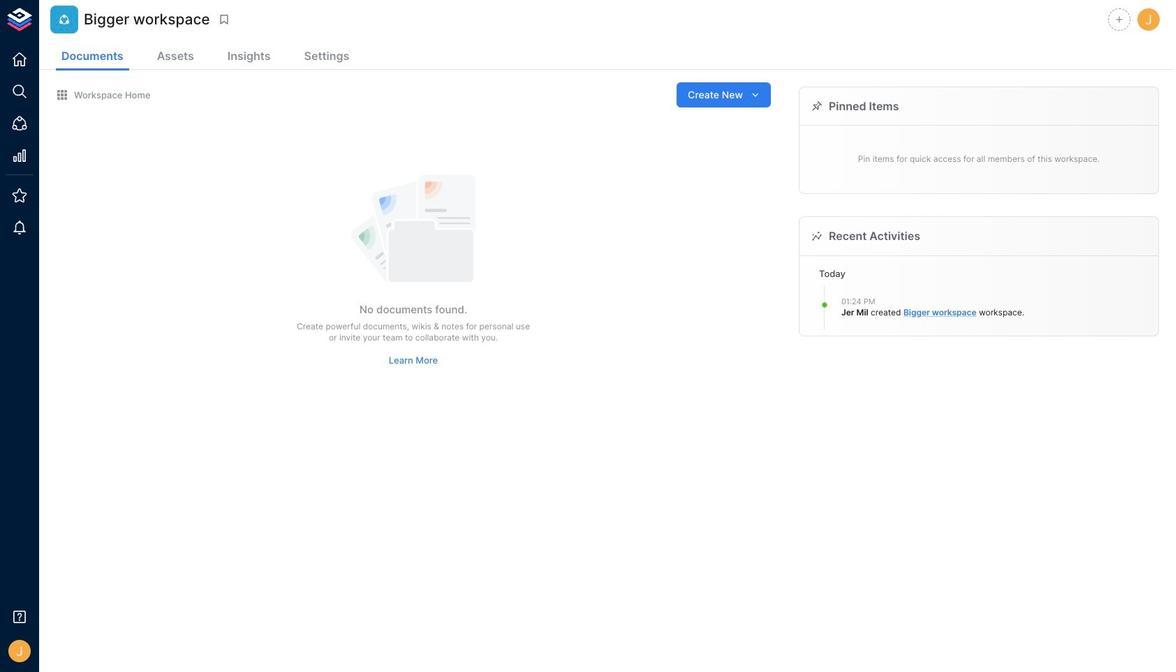 Task type: vqa. For each thing, say whether or not it's contained in the screenshot.
BOOKMARK IMAGE
yes



Task type: describe. For each thing, give the bounding box(es) containing it.
bookmark image
[[218, 13, 230, 26]]



